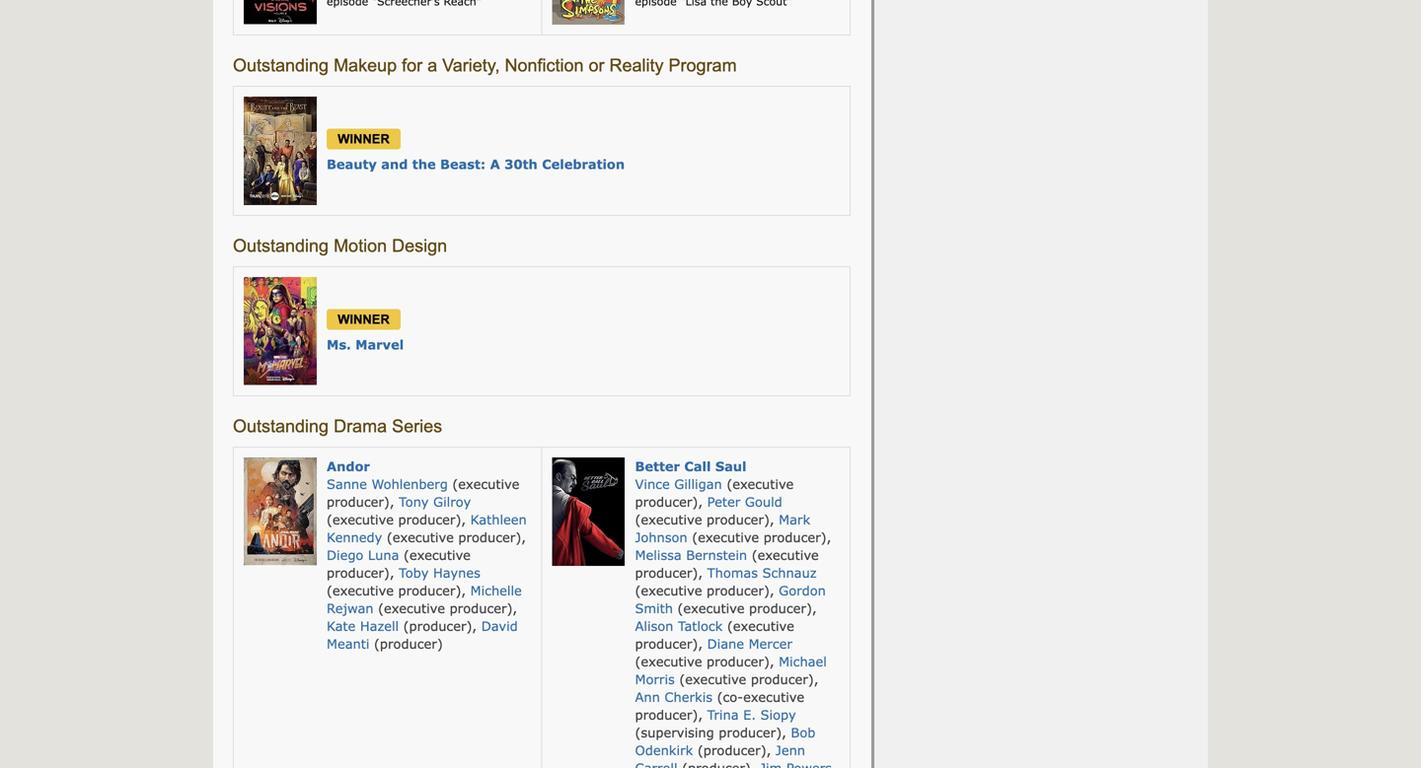 Task type: locate. For each thing, give the bounding box(es) containing it.
outstanding down 'star wars: visions' image
[[233, 55, 329, 76]]

, trina e. siopy (supervising producer)
[[635, 708, 796, 741]]

(executive producer) for sanne
[[327, 477, 520, 510]]

winner up ms. marvel link
[[338, 312, 390, 327]]

e.
[[743, 708, 756, 723]]

1 winner from the top
[[338, 132, 390, 147]]

, diane mercer (executive producer)
[[635, 637, 793, 670]]

outstanding left motion
[[233, 236, 329, 256]]

0 vertical spatial (producer)
[[403, 619, 472, 634]]

outstanding for outstanding makeup for a variety, nonfiction or reality program
[[233, 55, 329, 76]]

(executive producer) for michelle
[[378, 601, 513, 616]]

(producer) down , trina e. siopy (supervising producer)
[[698, 743, 767, 759]]

beast:
[[440, 156, 486, 172]]

0 vertical spatial outstanding
[[233, 55, 329, 76]]

outstanding
[[233, 55, 329, 76], [233, 236, 329, 256], [233, 417, 329, 437]]

diego
[[327, 548, 364, 563]]

morris
[[635, 672, 675, 688]]

winner inside winner ms. marvel
[[338, 312, 390, 327]]

gould
[[745, 495, 783, 510]]

0 vertical spatial winner
[[338, 132, 390, 147]]

3 outstanding from the top
[[233, 417, 329, 437]]

(executive up smith
[[635, 583, 702, 599]]

star wars: visions image
[[244, 0, 317, 25]]

producer) down e.
[[719, 726, 782, 741]]

producer) down diane mercer link
[[707, 654, 770, 670]]

tony gilroy link
[[399, 495, 471, 510]]

vince
[[635, 477, 670, 492]]

1 vertical spatial winner
[[338, 312, 390, 327]]

producer) down tony gilroy link
[[398, 512, 461, 528]]

kathleen kennedy
[[327, 512, 527, 545]]

design
[[392, 236, 447, 256]]

, inside , diane mercer (executive producer)
[[698, 637, 703, 652]]

producer) inside , tony gilroy (executive producer)
[[398, 512, 461, 528]]

(executive producer)
[[327, 477, 520, 510], [635, 477, 794, 510], [387, 530, 521, 545], [692, 530, 827, 545], [327, 548, 471, 581], [635, 548, 819, 581], [378, 601, 513, 616], [678, 601, 812, 616], [635, 619, 794, 652], [679, 672, 814, 688]]

a
[[490, 156, 500, 172]]

mercer
[[749, 637, 793, 652]]

(producer) down the , kate hazell (producer)
[[374, 637, 443, 652]]

(executive inside , thomas schnauz (executive producer)
[[635, 583, 702, 599]]

(executive up morris
[[635, 654, 702, 670]]

toby haynes link
[[399, 566, 481, 581]]

1 vertical spatial outstanding
[[233, 236, 329, 256]]

winner for motion
[[338, 312, 390, 327]]

producer) down peter gould link
[[707, 512, 770, 528]]

bernstein
[[686, 548, 747, 563]]

winner
[[338, 132, 390, 147], [338, 312, 390, 327]]

bob odenkirk link
[[635, 726, 816, 759]]

johnson
[[635, 530, 688, 545]]

trina
[[707, 708, 739, 723]]

(producer)
[[403, 619, 472, 634], [374, 637, 443, 652], [698, 743, 767, 759]]

1 vertical spatial (producer)
[[374, 637, 443, 652]]

gordon smith
[[635, 583, 826, 616]]

, kate hazell (producer)
[[327, 601, 517, 634]]

thomas schnauz link
[[707, 566, 817, 581]]

2 vertical spatial (producer)
[[698, 743, 767, 759]]

mark
[[779, 512, 811, 528]]

producer) down michelle
[[450, 601, 513, 616]]

andor
[[327, 459, 370, 474]]

beauty and the beast: a 30th celebration image
[[244, 97, 317, 205]]

2 vertical spatial outstanding
[[233, 417, 329, 437]]

the
[[412, 156, 436, 172]]

cherkis
[[665, 690, 713, 705]]

producer) down diego luna link
[[327, 566, 390, 581]]

(executive up mercer
[[727, 619, 794, 634]]

(executive up schnauz
[[752, 548, 819, 563]]

david meanti
[[327, 619, 518, 652]]

alison tatlock
[[635, 619, 723, 634]]

ann cherkis link
[[635, 690, 713, 705]]

michael
[[779, 654, 827, 670]]

, tony gilroy (executive producer)
[[327, 495, 471, 528]]

(executive producer) for melissa
[[635, 548, 819, 581]]

beauty and the beast: a 30th celebration link
[[327, 156, 625, 172]]

(supervising
[[635, 726, 714, 741]]

haynes
[[433, 566, 481, 581]]

producer) inside (co-executive producer)
[[635, 708, 698, 723]]

(executive producer) for gordon
[[678, 601, 812, 616]]

outstanding motion design
[[233, 236, 447, 256]]

luna
[[368, 548, 399, 563]]

vince gilligan link
[[635, 477, 722, 492]]

(executive up kennedy
[[327, 512, 394, 528]]

ann
[[635, 690, 660, 705]]

andor image
[[244, 458, 317, 567]]

2 winner from the top
[[338, 312, 390, 327]]

(executive up toby haynes link
[[404, 548, 471, 563]]

peter gould link
[[707, 495, 783, 510]]

, inside , tony gilroy (executive producer)
[[390, 495, 394, 510]]

motion
[[334, 236, 387, 256]]

mark johnson link
[[635, 512, 811, 545]]

producer) down 'ann cherkis'
[[635, 708, 698, 723]]

executive
[[743, 690, 805, 705]]

producer) down mark in the right of the page
[[764, 530, 827, 545]]

producer) down the thomas
[[707, 583, 770, 599]]

winner inside winner beauty and the beast: a 30th celebration
[[338, 132, 390, 147]]

producer)
[[327, 495, 390, 510], [635, 495, 698, 510], [398, 512, 461, 528], [707, 512, 770, 528], [458, 530, 521, 545], [764, 530, 827, 545], [327, 566, 390, 581], [635, 566, 698, 581], [398, 583, 461, 599], [707, 583, 770, 599], [450, 601, 513, 616], [749, 601, 812, 616], [635, 637, 698, 652], [707, 654, 770, 670], [751, 672, 814, 688], [635, 708, 698, 723], [719, 726, 782, 741]]

winner up beauty
[[338, 132, 390, 147]]

, thomas schnauz (executive producer)
[[635, 566, 817, 599]]

kate hazell link
[[327, 619, 399, 634]]

(producer) down the 'michelle rejwan' link
[[403, 619, 472, 634]]

toby
[[399, 566, 429, 581]]

(producer) for david meanti
[[374, 637, 443, 652]]

(executive
[[452, 477, 520, 492], [727, 477, 794, 492], [327, 512, 394, 528], [635, 512, 702, 528], [387, 530, 454, 545], [692, 530, 759, 545], [404, 548, 471, 563], [752, 548, 819, 563], [327, 583, 394, 599], [635, 583, 702, 599], [378, 601, 445, 616], [678, 601, 745, 616], [727, 619, 794, 634], [635, 654, 702, 670], [679, 672, 747, 688]]

producer) down toby haynes link
[[398, 583, 461, 599]]

diane mercer link
[[707, 637, 793, 652]]

trina e. siopy link
[[707, 708, 796, 723]]

(executive up rejwan
[[327, 583, 394, 599]]

2 outstanding from the top
[[233, 236, 329, 256]]

gilligan
[[674, 477, 722, 492]]

, peter gould (executive producer)
[[635, 495, 783, 528]]

(producer) for bob odenkirk
[[698, 743, 767, 759]]

1 outstanding from the top
[[233, 55, 329, 76]]

(executive inside , diane mercer (executive producer)
[[635, 654, 702, 670]]

or
[[589, 55, 605, 76]]

michael morris link
[[635, 654, 827, 688]]

odenkirk
[[635, 743, 693, 759]]

series
[[392, 417, 442, 437]]

(executive up gould
[[727, 477, 794, 492]]

diego luna link
[[327, 548, 399, 563]]

ms. marvel link
[[327, 337, 404, 352]]

siopy
[[761, 708, 796, 723]]

outstanding up the andor
[[233, 417, 329, 437]]

(executive up johnson
[[635, 512, 702, 528]]

30th
[[505, 156, 538, 172]]



Task type: vqa. For each thing, say whether or not it's contained in the screenshot.
(EXECUTIVE PRODUCER) corresponding to Gordon
yes



Task type: describe. For each thing, give the bounding box(es) containing it.
outstanding drama series
[[233, 417, 442, 437]]

kathleen
[[471, 512, 527, 528]]

smith
[[635, 601, 673, 616]]

melissa bernstein link
[[635, 548, 747, 563]]

variety,
[[442, 55, 500, 76]]

sanne
[[327, 477, 367, 492]]

ann cherkis
[[635, 690, 713, 705]]

(executive inside , peter gould (executive producer)
[[635, 512, 702, 528]]

nonfiction
[[505, 55, 584, 76]]

(executive producer) for diego
[[327, 548, 471, 581]]

(executive producer) for michael
[[679, 672, 814, 688]]

bob
[[791, 726, 816, 741]]

, inside , trina e. siopy (supervising producer)
[[698, 708, 703, 723]]

(executive down , tony gilroy (executive producer)
[[387, 530, 454, 545]]

, inside the , kate hazell (producer)
[[513, 601, 517, 616]]

producer) inside , trina e. siopy (supervising producer)
[[719, 726, 782, 741]]

mark johnson
[[635, 512, 811, 545]]

rejwan
[[327, 601, 374, 616]]

carroll
[[635, 761, 678, 769]]

marvel
[[356, 337, 404, 352]]

(executive inside , tony gilroy (executive producer)
[[327, 512, 394, 528]]

winner ms. marvel
[[327, 312, 404, 352]]

(executive up '(co-' at bottom
[[679, 672, 747, 688]]

a
[[428, 55, 437, 76]]

wohlenberg
[[372, 477, 448, 492]]

, toby haynes (executive producer)
[[327, 566, 481, 599]]

jenn carroll link
[[635, 743, 806, 769]]

gordon smith link
[[635, 583, 826, 616]]

outstanding for outstanding motion design
[[233, 236, 329, 256]]

outstanding for outstanding drama series
[[233, 417, 329, 437]]

call
[[684, 459, 711, 474]]

kate
[[327, 619, 356, 634]]

michelle
[[471, 583, 522, 599]]

(executive producer) for kathleen
[[387, 530, 521, 545]]

michelle rejwan
[[327, 583, 522, 616]]

ms. marvel image
[[244, 277, 317, 386]]

tatlock
[[678, 619, 723, 634]]

(executive up kathleen
[[452, 477, 520, 492]]

winner beauty and the beast: a 30th celebration
[[327, 132, 625, 172]]

(executive producer) for alison
[[635, 619, 794, 652]]

producer) inside , diane mercer (executive producer)
[[707, 654, 770, 670]]

the simpsons image
[[552, 0, 625, 25]]

producer) down melissa
[[635, 566, 698, 581]]

(executive up bernstein
[[692, 530, 759, 545]]

(executive down , toby haynes (executive producer)
[[378, 601, 445, 616]]

outstanding makeup for a variety, nonfiction or reality program
[[233, 55, 737, 76]]

ms.
[[327, 337, 351, 352]]

beauty
[[327, 156, 377, 172]]

producer) inside , toby haynes (executive producer)
[[398, 583, 461, 599]]

vince gilligan
[[635, 477, 722, 492]]

, inside , thomas schnauz (executive producer)
[[698, 566, 703, 581]]

(executive up tatlock
[[678, 601, 745, 616]]

better call saul link
[[635, 459, 747, 474]]

producer) down kathleen
[[458, 530, 521, 545]]

diane
[[707, 637, 744, 652]]

, inside , peter gould (executive producer)
[[698, 495, 703, 510]]

(producer) inside the , kate hazell (producer)
[[403, 619, 472, 634]]

sanne wohlenberg link
[[327, 477, 448, 492]]

michael morris
[[635, 654, 827, 688]]

tony
[[399, 495, 429, 510]]

(executive inside , toby haynes (executive producer)
[[327, 583, 394, 599]]

hazell
[[360, 619, 399, 634]]

diego luna
[[327, 548, 399, 563]]

jenn carroll
[[635, 743, 806, 769]]

winner for makeup
[[338, 132, 390, 147]]

melissa bernstein
[[635, 548, 747, 563]]

(co-executive producer)
[[635, 690, 805, 723]]

sanne wohlenberg
[[327, 477, 448, 492]]

makeup
[[334, 55, 397, 76]]

reality
[[610, 55, 664, 76]]

gilroy
[[433, 495, 471, 510]]

better
[[635, 459, 680, 474]]

schnauz
[[763, 566, 817, 581]]

producer) down vince gilligan
[[635, 495, 698, 510]]

jenn
[[776, 743, 806, 759]]

kathleen kennedy link
[[327, 512, 527, 545]]

andor link
[[327, 459, 370, 474]]

gordon
[[779, 583, 826, 599]]

saul
[[715, 459, 747, 474]]

producer) down alison at left bottom
[[635, 637, 698, 652]]

producer) inside , thomas schnauz (executive producer)
[[707, 583, 770, 599]]

producer) down gordon
[[749, 601, 812, 616]]

and
[[381, 156, 408, 172]]

producer) up 'executive'
[[751, 672, 814, 688]]

drama
[[334, 417, 387, 437]]

better call saul
[[635, 459, 747, 474]]

michelle rejwan link
[[327, 583, 522, 616]]

peter
[[707, 495, 741, 510]]

, inside , toby haynes (executive producer)
[[390, 566, 394, 581]]

better call saul image
[[552, 458, 625, 567]]

alison
[[635, 619, 674, 634]]

program
[[669, 55, 737, 76]]

melissa
[[635, 548, 682, 563]]

(executive producer) for vince
[[635, 477, 794, 510]]

producer) down sanne
[[327, 495, 390, 510]]

producer) inside , peter gould (executive producer)
[[707, 512, 770, 528]]

celebration
[[542, 156, 625, 172]]

(executive producer) for mark
[[692, 530, 827, 545]]

thomas
[[707, 566, 758, 581]]

david
[[481, 619, 518, 634]]

(co-
[[717, 690, 743, 705]]



